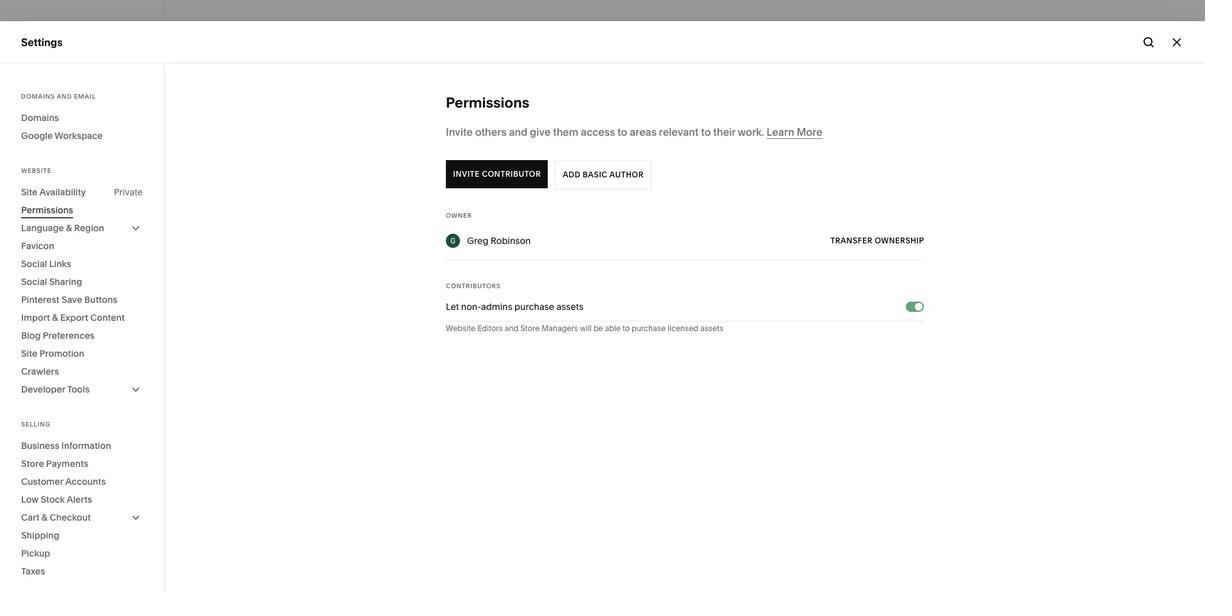 Task type: locate. For each thing, give the bounding box(es) containing it.
2 domains from the top
[[21, 112, 59, 124]]

projects
[[899, 237, 940, 250]]

alerts
[[67, 494, 92, 506]]

1 vertical spatial &
[[52, 312, 58, 324]]

website editors and store managers will be able to purchase licensed assets
[[446, 324, 724, 333]]

low
[[21, 494, 39, 506]]

selling
[[241, 21, 299, 42], [21, 103, 54, 115], [28, 213, 57, 225], [21, 421, 51, 428]]

1 vertical spatial greg
[[51, 514, 69, 524]]

more
[[797, 126, 823, 138]]

0 horizontal spatial purchase
[[515, 301, 554, 313]]

tools for developer tools
[[67, 384, 90, 395]]

robinson
[[491, 235, 531, 247], [71, 514, 106, 524]]

crawlers link
[[21, 363, 143, 381]]

developer tools button
[[21, 381, 143, 399]]

invoicing link
[[28, 186, 149, 208]]

developer
[[21, 384, 65, 395]]

0 horizontal spatial store
[[21, 458, 44, 470]]

tools inside dropdown button
[[67, 384, 90, 395]]

language & region link
[[21, 219, 143, 237]]

0 vertical spatial settings
[[21, 36, 63, 48]]

taxes
[[21, 566, 45, 577]]

analytics
[[21, 281, 66, 293]]

1 vertical spatial purchase
[[632, 324, 666, 333]]

settings down asset
[[21, 450, 61, 462]]

invite inside button
[[453, 169, 480, 179]]

to left areas
[[618, 126, 627, 138]]

2 horizontal spatial &
[[66, 222, 72, 234]]

1 domains from the top
[[21, 93, 55, 100]]

and inside manage projects and invoice clients manage the details needed to deliver a professional service experience.
[[942, 237, 961, 250]]

1 settings from the top
[[21, 36, 63, 48]]

None checkbox
[[915, 303, 923, 311]]

1 vertical spatial site
[[21, 348, 37, 359]]

let
[[446, 301, 459, 313]]

robinsongreg175@gmail.com
[[51, 525, 156, 534]]

greg robinson robinsongreg175@gmail.com
[[51, 514, 156, 534]]

social down 'favicon'
[[21, 258, 47, 270]]

domains link
[[21, 109, 143, 127]]

professional
[[1048, 255, 1107, 268]]

payments
[[46, 458, 88, 470]]

0 vertical spatial domains
[[21, 93, 55, 100]]

discounts
[[28, 170, 71, 181]]

permissions
[[446, 94, 529, 111], [21, 204, 73, 216]]

2 manage from the top
[[857, 255, 897, 268]]

1 horizontal spatial robinson
[[491, 235, 531, 247]]

service
[[857, 269, 892, 282]]

assets right licensed
[[700, 324, 724, 333]]

assets
[[557, 301, 584, 313], [700, 324, 724, 333]]

able
[[605, 324, 621, 333]]

domains google workspace
[[21, 112, 103, 142]]

add basic author button
[[555, 160, 651, 190]]

selling tools link
[[28, 208, 149, 230]]

permissions link
[[21, 201, 143, 219]]

1 vertical spatial manage
[[857, 255, 897, 268]]

help link
[[21, 472, 44, 486]]

domains
[[21, 93, 55, 100], [21, 112, 59, 124]]

settings up domains and email
[[21, 36, 63, 48]]

relevant
[[659, 126, 699, 138]]

0 vertical spatial manage
[[857, 237, 897, 250]]

robinson up 'contributors'
[[491, 235, 531, 247]]

1 vertical spatial assets
[[700, 324, 724, 333]]

tools for selling tools
[[59, 213, 81, 225]]

marketing
[[21, 235, 71, 247]]

0 horizontal spatial greg
[[51, 514, 69, 524]]

and left email
[[57, 93, 72, 100]]

pickup link
[[21, 545, 143, 563]]

invite for invite others and give them access to areas relevant to their work. learn more
[[446, 126, 473, 138]]

0 vertical spatial permissions
[[446, 94, 529, 111]]

0 horizontal spatial permissions
[[21, 204, 73, 216]]

contributor
[[482, 169, 541, 179]]

0 vertical spatial invite
[[446, 126, 473, 138]]

tools
[[59, 213, 81, 225], [67, 384, 90, 395]]

buttons
[[84, 294, 117, 306]]

greg inside the greg robinson robinsongreg175@gmail.com
[[51, 514, 69, 524]]

domains inside domains google workspace
[[21, 112, 59, 124]]

site down discounts
[[21, 186, 37, 198]]

shipping
[[21, 530, 59, 541]]

google workspace link
[[21, 127, 143, 145]]

invite up owner
[[453, 169, 480, 179]]

& inside cart & checkout dropdown button
[[42, 512, 48, 524]]

management
[[896, 299, 956, 309]]

areas
[[630, 126, 657, 138]]

them
[[553, 126, 579, 138]]

greg down stock
[[51, 514, 69, 524]]

1 vertical spatial permissions
[[21, 204, 73, 216]]

domains for google
[[21, 112, 59, 124]]

shipping pickup taxes
[[21, 530, 59, 577]]

0 horizontal spatial robinson
[[71, 514, 106, 524]]

1 vertical spatial website
[[21, 167, 51, 174]]

greg down owner
[[467, 235, 489, 247]]

website up domains and email
[[21, 79, 61, 92]]

1 vertical spatial domains
[[21, 112, 59, 124]]

region
[[74, 222, 104, 234]]

1 vertical spatial store
[[21, 458, 44, 470]]

deliver
[[1004, 255, 1037, 268]]

0 vertical spatial social
[[21, 258, 47, 270]]

store up help link
[[21, 458, 44, 470]]

business information link
[[21, 437, 143, 455]]

contacts link
[[21, 257, 142, 272]]

and right editors
[[505, 324, 519, 333]]

2 vertical spatial website
[[446, 324, 476, 333]]

let non-admins purchase assets
[[446, 301, 584, 313]]

cart & checkout link
[[21, 509, 143, 527]]

robinson inside the greg robinson robinsongreg175@gmail.com
[[71, 514, 106, 524]]

1 vertical spatial invite
[[453, 169, 480, 179]]

permissions up others
[[446, 94, 529, 111]]

0 vertical spatial greg
[[467, 235, 489, 247]]

and left "give"
[[509, 126, 528, 138]]

2 site from the top
[[21, 348, 37, 359]]

0 vertical spatial tools
[[59, 213, 81, 225]]

0 vertical spatial &
[[66, 222, 72, 234]]

developer tools link
[[21, 381, 143, 399]]

purchase left licensed
[[632, 324, 666, 333]]

and for manage projects and invoice clients manage the details needed to deliver a professional service experience.
[[942, 237, 961, 250]]

social links link
[[21, 255, 143, 273]]

robinson up shipping link at bottom left
[[71, 514, 106, 524]]

website up site availability
[[21, 167, 51, 174]]

access
[[581, 126, 615, 138]]

invoicing
[[28, 192, 67, 203]]

learn more link
[[767, 126, 823, 139]]

cart & checkout
[[21, 512, 91, 524]]

permissions down invoicing
[[21, 204, 73, 216]]

store down let non-admins purchase assets
[[520, 324, 540, 333]]

purchase up managers
[[515, 301, 554, 313]]

settings link
[[21, 449, 142, 464]]

social up "pinterest"
[[21, 276, 47, 288]]

be
[[594, 324, 603, 333]]

analytics link
[[21, 280, 142, 295]]

and up details
[[942, 237, 961, 250]]

invite left others
[[446, 126, 473, 138]]

greg
[[467, 235, 489, 247], [51, 514, 69, 524]]

website link
[[21, 79, 142, 94]]

robinson for greg robinson
[[491, 235, 531, 247]]

selling link
[[21, 102, 142, 117]]

1 horizontal spatial assets
[[700, 324, 724, 333]]

1 horizontal spatial &
[[52, 312, 58, 324]]

purchase
[[515, 301, 554, 313], [632, 324, 666, 333]]

& inside language & region dropdown button
[[66, 222, 72, 234]]

website down let at bottom left
[[446, 324, 476, 333]]

2 vertical spatial &
[[42, 512, 48, 524]]

scheduling link
[[21, 303, 142, 318]]

google
[[21, 130, 53, 142]]

greg for greg robinson
[[467, 235, 489, 247]]

1 horizontal spatial greg
[[467, 235, 489, 247]]

1 vertical spatial social
[[21, 276, 47, 288]]

0 horizontal spatial &
[[42, 512, 48, 524]]

1 vertical spatial settings
[[21, 450, 61, 462]]

site down blog
[[21, 348, 37, 359]]

site inside the favicon social links social sharing pinterest save buttons import & export content blog preferences site promotion crawlers
[[21, 348, 37, 359]]

workspace
[[55, 130, 103, 142]]

save
[[62, 294, 82, 306]]

store payments link
[[21, 455, 143, 473]]

1 horizontal spatial permissions
[[446, 94, 529, 111]]

1 horizontal spatial store
[[520, 324, 540, 333]]

website
[[21, 79, 61, 92], [21, 167, 51, 174], [446, 324, 476, 333]]

1 vertical spatial robinson
[[71, 514, 106, 524]]

language & region
[[21, 222, 104, 234]]

non-
[[461, 301, 481, 313]]

assets up managers
[[557, 301, 584, 313]]

1 manage from the top
[[857, 237, 897, 250]]

0 vertical spatial site
[[21, 186, 37, 198]]

to left deliver
[[992, 255, 1002, 268]]

invite for invite contributor
[[453, 169, 480, 179]]

1 vertical spatial tools
[[67, 384, 90, 395]]

the
[[899, 255, 915, 268]]

domains for and
[[21, 93, 55, 100]]

0 horizontal spatial assets
[[557, 301, 584, 313]]

work.
[[738, 126, 764, 138]]

0 vertical spatial robinson
[[491, 235, 531, 247]]

project
[[857, 299, 893, 309]]



Task type: describe. For each thing, give the bounding box(es) containing it.
social sharing link
[[21, 273, 143, 291]]

stock
[[41, 494, 65, 506]]

discounts link
[[28, 165, 149, 186]]

1 site from the top
[[21, 186, 37, 198]]

asset
[[21, 426, 49, 439]]

clients
[[1000, 237, 1033, 250]]

invoice
[[963, 237, 998, 250]]

and for invite others and give them access to areas relevant to their work. learn more
[[509, 126, 528, 138]]

taxes link
[[21, 563, 143, 581]]

editors
[[477, 324, 503, 333]]

add basic author
[[563, 170, 644, 179]]

links
[[49, 258, 71, 270]]

blog
[[21, 330, 41, 342]]

& inside the favicon social links social sharing pinterest save buttons import & export content blog preferences site promotion crawlers
[[52, 312, 58, 324]]

to left their
[[701, 126, 711, 138]]

email
[[74, 93, 96, 100]]

import
[[21, 312, 50, 324]]

their
[[713, 126, 736, 138]]

author
[[609, 170, 644, 179]]

to inside manage projects and invoice clients manage the details needed to deliver a professional service experience.
[[992, 255, 1002, 268]]

contributors
[[446, 283, 501, 290]]

blog preferences link
[[21, 327, 143, 345]]

cart
[[21, 512, 39, 524]]

& for region
[[66, 222, 72, 234]]

transfer ownership button
[[830, 229, 924, 252]]

project management
[[857, 299, 956, 309]]

add
[[563, 170, 580, 179]]

accounts
[[65, 476, 106, 488]]

managers
[[542, 324, 578, 333]]

invite others and give them access to areas relevant to their work. learn more
[[446, 126, 823, 138]]

selling tools
[[28, 213, 81, 225]]

0 vertical spatial assets
[[557, 301, 584, 313]]

and for website editors and store managers will be able to purchase licensed assets
[[505, 324, 519, 333]]

needed
[[952, 255, 990, 268]]

cart & checkout button
[[21, 509, 143, 527]]

& for checkout
[[42, 512, 48, 524]]

greg robinson
[[467, 235, 531, 247]]

2 social from the top
[[21, 276, 47, 288]]

0 vertical spatial store
[[520, 324, 540, 333]]

sharing
[[49, 276, 82, 288]]

language & region button
[[21, 219, 143, 237]]

low stock alerts link
[[21, 491, 143, 509]]

a
[[1039, 255, 1045, 268]]

pickup
[[21, 548, 50, 559]]

store inside business information store payments customer accounts low stock alerts
[[21, 458, 44, 470]]

transfer ownership
[[830, 236, 924, 245]]

1 social from the top
[[21, 258, 47, 270]]

project management button
[[857, 293, 956, 316]]

shipping link
[[21, 527, 143, 545]]

help
[[21, 473, 44, 485]]

promotion
[[40, 348, 84, 359]]

robinson for greg robinson robinsongreg175@gmail.com
[[71, 514, 106, 524]]

favicon
[[21, 240, 54, 252]]

1 horizontal spatial purchase
[[632, 324, 666, 333]]

0 vertical spatial purchase
[[515, 301, 554, 313]]

scheduling
[[21, 304, 76, 317]]

0 vertical spatial website
[[21, 79, 61, 92]]

asset library link
[[21, 426, 142, 441]]

business information store payments customer accounts low stock alerts
[[21, 440, 111, 506]]

manage projects and invoice clients manage the details needed to deliver a professional service experience.
[[857, 237, 1107, 282]]

information
[[61, 440, 111, 452]]

permissions inside "permissions" link
[[21, 204, 73, 216]]

favicon link
[[21, 237, 143, 255]]

give
[[530, 126, 551, 138]]

details
[[917, 255, 949, 268]]

library
[[51, 426, 85, 439]]

preferences
[[43, 330, 95, 342]]

business
[[21, 440, 59, 452]]

transfer
[[830, 236, 872, 245]]

experience.
[[894, 269, 951, 282]]

gr
[[26, 520, 37, 529]]

customer accounts link
[[21, 473, 143, 491]]

export
[[60, 312, 88, 324]]

products
[[28, 126, 67, 138]]

contacts
[[21, 258, 65, 270]]

greg for greg robinson robinsongreg175@gmail.com
[[51, 514, 69, 524]]

2 settings from the top
[[21, 450, 61, 462]]

checkout
[[50, 512, 91, 524]]

pinterest save buttons link
[[21, 291, 143, 309]]

invite contributor button
[[446, 160, 548, 188]]

customer
[[21, 476, 63, 488]]

to right the able
[[623, 324, 630, 333]]

pinterest
[[21, 294, 59, 306]]

availability
[[39, 186, 86, 198]]

ownership
[[875, 236, 924, 245]]

others
[[475, 126, 507, 138]]

language
[[21, 222, 64, 234]]



Task type: vqa. For each thing, say whether or not it's contained in the screenshot.
Pay for Pay monthly
no



